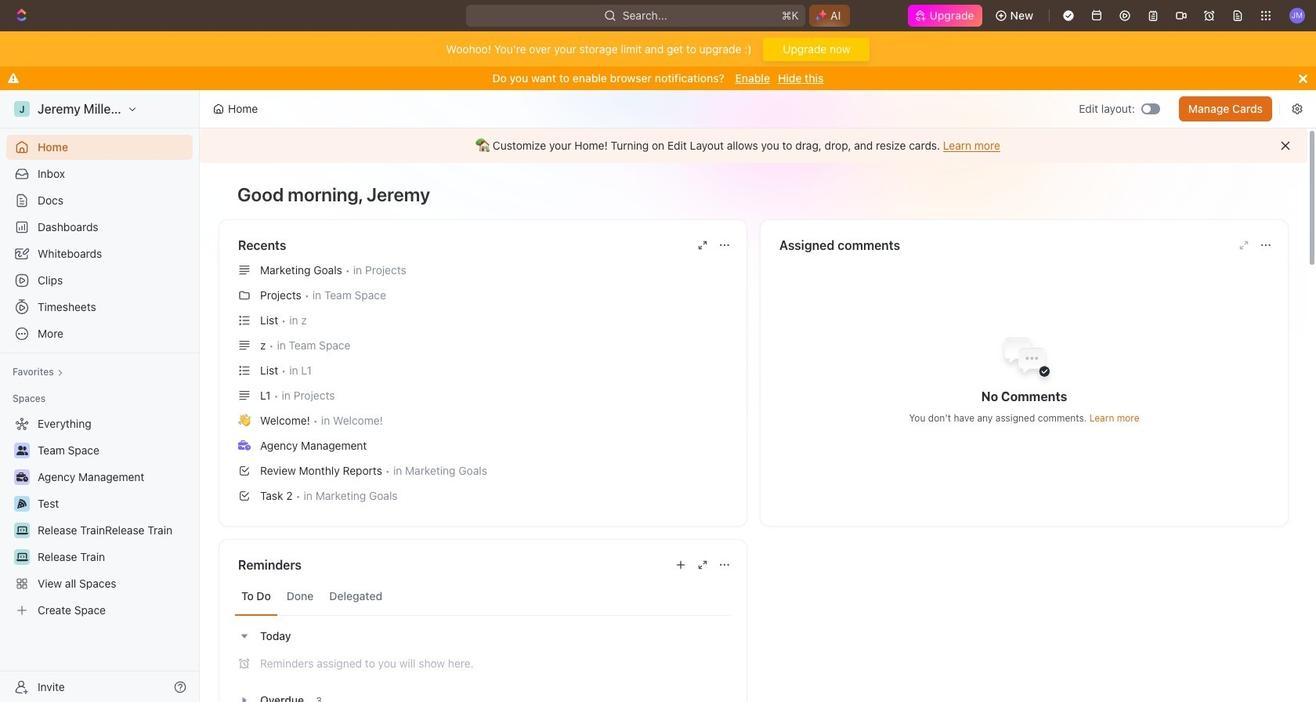 Task type: describe. For each thing, give the bounding box(es) containing it.
sidebar navigation
[[0, 90, 203, 702]]

jeremy miller's workspace, , element
[[14, 101, 30, 117]]

0 vertical spatial business time image
[[238, 440, 251, 450]]

pizza slice image
[[17, 499, 27, 509]]

1 vertical spatial business time image
[[16, 473, 28, 482]]

tree inside sidebar navigation
[[6, 412, 193, 623]]

laptop code image
[[16, 526, 28, 535]]



Task type: locate. For each thing, give the bounding box(es) containing it.
laptop code image
[[16, 553, 28, 562]]

0 horizontal spatial business time image
[[16, 473, 28, 482]]

user group image
[[16, 446, 28, 455]]

tab list
[[235, 578, 731, 616]]

business time image
[[238, 440, 251, 450], [16, 473, 28, 482]]

alert
[[200, 129, 1308, 163]]

1 horizontal spatial business time image
[[238, 440, 251, 450]]

tree
[[6, 412, 193, 623]]



Task type: vqa. For each thing, say whether or not it's contained in the screenshot.
the topmost Space
no



